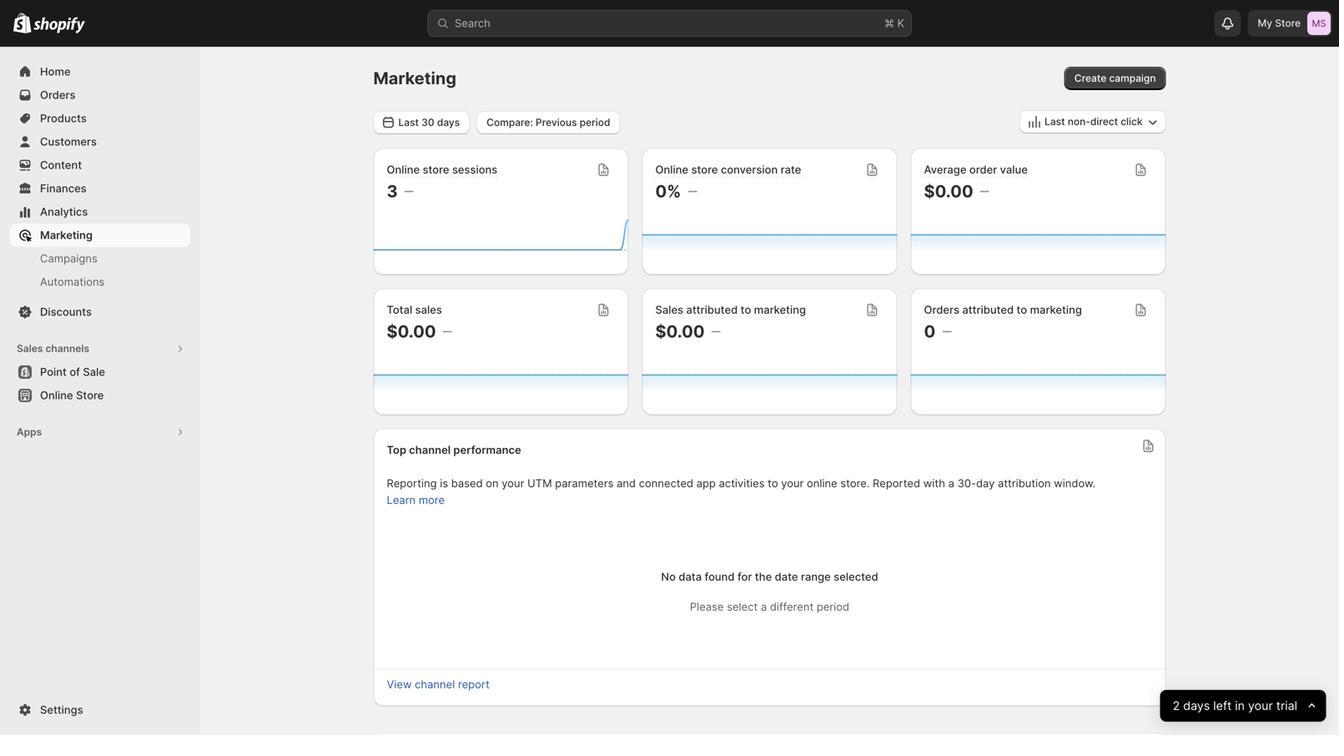 Task type: describe. For each thing, give the bounding box(es) containing it.
please
[[690, 600, 724, 613]]

no change image for average order value
[[980, 185, 989, 198]]

store.
[[840, 477, 870, 490]]

no change image for sales attributed to marketing
[[711, 325, 721, 338]]

$0.00 for sales
[[655, 321, 705, 342]]

click
[[1121, 116, 1143, 128]]

channel for view
[[415, 678, 455, 691]]

value
[[1000, 163, 1028, 176]]

online store
[[40, 389, 104, 402]]

automations link
[[10, 270, 190, 294]]

with
[[923, 477, 945, 490]]

attributed for $0.00
[[686, 303, 738, 316]]

previous
[[536, 116, 577, 128]]

0 vertical spatial marketing
[[373, 68, 456, 88]]

0
[[924, 321, 935, 342]]

30-
[[957, 477, 976, 490]]

range
[[801, 570, 831, 583]]

content
[[40, 159, 82, 171]]

analytics link
[[10, 200, 190, 224]]

no change image for online store conversion rate
[[688, 185, 697, 198]]

discounts
[[40, 305, 92, 318]]

create
[[1074, 72, 1107, 84]]

analytics
[[40, 205, 88, 218]]

online store conversion rate
[[655, 163, 801, 176]]

shopify image
[[13, 13, 31, 33]]

top channel performance
[[387, 443, 521, 456]]

window.
[[1054, 477, 1096, 490]]

to inside "reporting is based on your utm parameters and connected app activities to your online store. reported with a 30-day attribution window. learn more"
[[768, 477, 778, 490]]

sales for sales attributed to marketing
[[655, 303, 683, 316]]

k
[[897, 17, 904, 30]]

compare: previous period
[[487, 116, 610, 128]]

no change image
[[443, 325, 452, 338]]

different
[[770, 600, 814, 613]]

marketing for $0.00
[[754, 303, 806, 316]]

customers
[[40, 135, 97, 148]]

store for 3
[[423, 163, 449, 176]]

reporting
[[387, 477, 437, 490]]

online for 3
[[387, 163, 420, 176]]

average
[[924, 163, 966, 176]]

settings
[[40, 703, 83, 716]]

automations
[[40, 275, 105, 288]]

campaigns
[[40, 252, 97, 265]]

sales channels
[[17, 342, 89, 355]]

date
[[775, 570, 798, 583]]

orders for orders attributed to marketing
[[924, 303, 959, 316]]

order
[[969, 163, 997, 176]]

customers link
[[10, 130, 190, 154]]

finances link
[[10, 177, 190, 200]]

online store button
[[0, 384, 200, 407]]

2 days left in your trial button
[[1160, 690, 1326, 722]]

0 horizontal spatial days
[[437, 116, 460, 128]]

shopify image
[[34, 17, 85, 34]]

reporting is based on your utm parameters and connected app activities to your online store. reported with a 30-day attribution window. learn more
[[387, 477, 1096, 506]]

of
[[70, 365, 80, 378]]

for
[[737, 570, 752, 583]]

please select a different period
[[690, 600, 849, 613]]

campaign
[[1109, 72, 1156, 84]]

more
[[419, 493, 445, 506]]

the
[[755, 570, 772, 583]]

learn
[[387, 493, 416, 506]]

left
[[1213, 699, 1231, 713]]

home link
[[10, 60, 190, 83]]

and
[[617, 477, 636, 490]]

1 horizontal spatial your
[[781, 477, 804, 490]]

marketing link
[[10, 224, 190, 247]]

store for my store
[[1275, 17, 1301, 29]]

campaigns link
[[10, 247, 190, 270]]

online for 0%
[[655, 163, 688, 176]]

online store link
[[10, 384, 190, 407]]

top
[[387, 443, 406, 456]]

last for last non-direct click
[[1045, 116, 1065, 128]]

search
[[455, 17, 490, 30]]

your for 2
[[1248, 699, 1273, 713]]

average order value
[[924, 163, 1028, 176]]

content link
[[10, 154, 190, 177]]

to for $0.00
[[741, 303, 751, 316]]

point of sale
[[40, 365, 105, 378]]

home
[[40, 65, 71, 78]]

2 days left in your trial
[[1173, 699, 1297, 713]]

connected
[[639, 477, 693, 490]]

reported
[[873, 477, 920, 490]]



Task type: locate. For each thing, give the bounding box(es) containing it.
0 horizontal spatial a
[[761, 600, 767, 613]]

store left the sessions on the top of page
[[423, 163, 449, 176]]

2 store from the left
[[691, 163, 718, 176]]

1 horizontal spatial marketing
[[1030, 303, 1082, 316]]

create campaign button
[[1064, 67, 1166, 90]]

0 vertical spatial sales
[[655, 303, 683, 316]]

$0.00 down sales attributed to marketing
[[655, 321, 705, 342]]

2 horizontal spatial $0.00
[[924, 181, 973, 201]]

0 horizontal spatial your
[[502, 477, 524, 490]]

channel for top
[[409, 443, 451, 456]]

no change image right 3
[[404, 185, 414, 198]]

0 horizontal spatial store
[[76, 389, 104, 402]]

0%
[[655, 181, 681, 201]]

orders attributed to marketing
[[924, 303, 1082, 316]]

1 horizontal spatial to
[[768, 477, 778, 490]]

online inside button
[[40, 389, 73, 402]]

based
[[451, 477, 483, 490]]

store left conversion
[[691, 163, 718, 176]]

found
[[705, 570, 735, 583]]

0 vertical spatial a
[[948, 477, 954, 490]]

last inside last non-direct click dropdown button
[[1045, 116, 1065, 128]]

no change image right 0%
[[688, 185, 697, 198]]

no change image for orders attributed to marketing
[[942, 325, 951, 338]]

total sales
[[387, 303, 442, 316]]

app
[[696, 477, 716, 490]]

1 horizontal spatial days
[[1183, 699, 1210, 713]]

my store
[[1258, 17, 1301, 29]]

your right on
[[502, 477, 524, 490]]

store down sale
[[76, 389, 104, 402]]

0 vertical spatial orders
[[40, 88, 75, 101]]

non-
[[1068, 116, 1090, 128]]

total
[[387, 303, 412, 316]]

0 vertical spatial days
[[437, 116, 460, 128]]

compare:
[[487, 116, 533, 128]]

my
[[1258, 17, 1272, 29]]

no change image for online store sessions
[[404, 185, 414, 198]]

conversion
[[721, 163, 778, 176]]

online
[[387, 163, 420, 176], [655, 163, 688, 176], [40, 389, 73, 402]]

utm
[[527, 477, 552, 490]]

0 horizontal spatial last
[[398, 116, 419, 128]]

2
[[1173, 699, 1180, 713]]

1 horizontal spatial store
[[1275, 17, 1301, 29]]

no change image right 0
[[942, 325, 951, 338]]

data
[[679, 570, 702, 583]]

⌘ k
[[884, 17, 904, 30]]

1 horizontal spatial marketing
[[373, 68, 456, 88]]

1 vertical spatial marketing
[[40, 229, 93, 242]]

your right the in
[[1248, 699, 1273, 713]]

sales attributed to marketing
[[655, 303, 806, 316]]

store for online store
[[76, 389, 104, 402]]

attributed for 0
[[962, 303, 1014, 316]]

on
[[486, 477, 499, 490]]

online down point
[[40, 389, 73, 402]]

channel right top
[[409, 443, 451, 456]]

period down range
[[817, 600, 849, 613]]

1 vertical spatial channel
[[415, 678, 455, 691]]

1 vertical spatial days
[[1183, 699, 1210, 713]]

period right previous
[[580, 116, 610, 128]]

online up 3
[[387, 163, 420, 176]]

days right 30
[[437, 116, 460, 128]]

learn more link
[[387, 493, 445, 506]]

settings link
[[10, 698, 190, 722]]

orders down home
[[40, 88, 75, 101]]

0 horizontal spatial $0.00
[[387, 321, 436, 342]]

direct
[[1090, 116, 1118, 128]]

trial
[[1276, 699, 1297, 713]]

sales channels button
[[10, 337, 190, 360]]

1 store from the left
[[423, 163, 449, 176]]

finances
[[40, 182, 87, 195]]

0 horizontal spatial online
[[40, 389, 73, 402]]

no data found for the date range selected
[[661, 570, 878, 583]]

1 vertical spatial a
[[761, 600, 767, 613]]

1 horizontal spatial last
[[1045, 116, 1065, 128]]

to for 0
[[1017, 303, 1027, 316]]

sales
[[415, 303, 442, 316]]

last non-direct click button
[[1020, 110, 1166, 133]]

online up 0%
[[655, 163, 688, 176]]

activities
[[719, 477, 765, 490]]

marketing up last 30 days dropdown button
[[373, 68, 456, 88]]

last left 30
[[398, 116, 419, 128]]

0 horizontal spatial period
[[580, 116, 610, 128]]

last left the non-
[[1045, 116, 1065, 128]]

last
[[1045, 116, 1065, 128], [398, 116, 419, 128]]

view channel report
[[387, 678, 490, 691]]

no change image
[[404, 185, 414, 198], [688, 185, 697, 198], [980, 185, 989, 198], [711, 325, 721, 338], [942, 325, 951, 338]]

1 horizontal spatial period
[[817, 600, 849, 613]]

sales
[[655, 303, 683, 316], [17, 342, 43, 355]]

2 attributed from the left
[[962, 303, 1014, 316]]

2 horizontal spatial to
[[1017, 303, 1027, 316]]

store right my on the top right
[[1275, 17, 1301, 29]]

1 vertical spatial store
[[76, 389, 104, 402]]

channel right view at the left of the page
[[415, 678, 455, 691]]

last 30 days button
[[373, 111, 470, 134]]

last 30 days
[[398, 116, 460, 128]]

last for last 30 days
[[398, 116, 419, 128]]

1 horizontal spatial orders
[[924, 303, 959, 316]]

no
[[661, 570, 676, 583]]

point
[[40, 365, 67, 378]]

orders for orders
[[40, 88, 75, 101]]

⌘
[[884, 17, 894, 30]]

1 horizontal spatial store
[[691, 163, 718, 176]]

your left "online"
[[781, 477, 804, 490]]

marketing down analytics
[[40, 229, 93, 242]]

marketing for 0
[[1030, 303, 1082, 316]]

sales for sales channels
[[17, 342, 43, 355]]

$0.00 for total
[[387, 321, 436, 342]]

$0.00 down average
[[924, 181, 973, 201]]

a inside "reporting is based on your utm parameters and connected app activities to your online store. reported with a 30-day attribution window. learn more"
[[948, 477, 954, 490]]

report
[[458, 678, 490, 691]]

period inside the compare: previous period dropdown button
[[580, 116, 610, 128]]

sessions
[[452, 163, 497, 176]]

view
[[387, 678, 412, 691]]

performance
[[453, 443, 521, 456]]

my store image
[[1307, 12, 1331, 35]]

sale
[[83, 365, 105, 378]]

no change image down sales attributed to marketing
[[711, 325, 721, 338]]

0 horizontal spatial store
[[423, 163, 449, 176]]

$0.00 down total sales
[[387, 321, 436, 342]]

select
[[727, 600, 758, 613]]

1 horizontal spatial online
[[387, 163, 420, 176]]

channel inside "button"
[[415, 678, 455, 691]]

2 horizontal spatial online
[[655, 163, 688, 176]]

sales inside button
[[17, 342, 43, 355]]

apps button
[[10, 420, 190, 444]]

rate
[[781, 163, 801, 176]]

view channel report button
[[377, 673, 500, 696]]

apps
[[17, 426, 42, 438]]

store inside button
[[76, 389, 104, 402]]

a
[[948, 477, 954, 490], [761, 600, 767, 613]]

0 horizontal spatial marketing
[[40, 229, 93, 242]]

0 horizontal spatial sales
[[17, 342, 43, 355]]

3
[[387, 181, 398, 201]]

marketing
[[373, 68, 456, 88], [40, 229, 93, 242]]

0 vertical spatial channel
[[409, 443, 451, 456]]

store for 0%
[[691, 163, 718, 176]]

0 vertical spatial period
[[580, 116, 610, 128]]

days
[[437, 116, 460, 128], [1183, 699, 1210, 713]]

0 horizontal spatial marketing
[[754, 303, 806, 316]]

orders link
[[10, 83, 190, 107]]

0 horizontal spatial to
[[741, 303, 751, 316]]

1 attributed from the left
[[686, 303, 738, 316]]

day
[[976, 477, 995, 490]]

point of sale link
[[10, 360, 190, 384]]

30
[[421, 116, 434, 128]]

attributed
[[686, 303, 738, 316], [962, 303, 1014, 316]]

2 horizontal spatial your
[[1248, 699, 1273, 713]]

1 horizontal spatial attributed
[[962, 303, 1014, 316]]

online store sessions
[[387, 163, 497, 176]]

1 marketing from the left
[[754, 303, 806, 316]]

0 vertical spatial store
[[1275, 17, 1301, 29]]

products
[[40, 112, 87, 125]]

days right 2 at the right of page
[[1183, 699, 1210, 713]]

0 horizontal spatial attributed
[[686, 303, 738, 316]]

1 horizontal spatial $0.00
[[655, 321, 705, 342]]

orders up 0
[[924, 303, 959, 316]]

your for reporting
[[502, 477, 524, 490]]

1 vertical spatial sales
[[17, 342, 43, 355]]

in
[[1235, 699, 1245, 713]]

a right select
[[761, 600, 767, 613]]

products link
[[10, 107, 190, 130]]

parameters
[[555, 477, 614, 490]]

1 vertical spatial orders
[[924, 303, 959, 316]]

0 horizontal spatial orders
[[40, 88, 75, 101]]

last non-direct click
[[1045, 116, 1143, 128]]

2 marketing from the left
[[1030, 303, 1082, 316]]

is
[[440, 477, 448, 490]]

1 horizontal spatial sales
[[655, 303, 683, 316]]

channels
[[45, 342, 89, 355]]

1 horizontal spatial a
[[948, 477, 954, 490]]

$0.00 for average
[[924, 181, 973, 201]]

your inside dropdown button
[[1248, 699, 1273, 713]]

last inside last 30 days dropdown button
[[398, 116, 419, 128]]

online
[[807, 477, 837, 490]]

no change image down order
[[980, 185, 989, 198]]

compare: previous period button
[[477, 111, 620, 134]]

1 vertical spatial period
[[817, 600, 849, 613]]

a left 30-
[[948, 477, 954, 490]]

attribution
[[998, 477, 1051, 490]]



Task type: vqa. For each thing, say whether or not it's contained in the screenshot.
'channel' corresponding to View
yes



